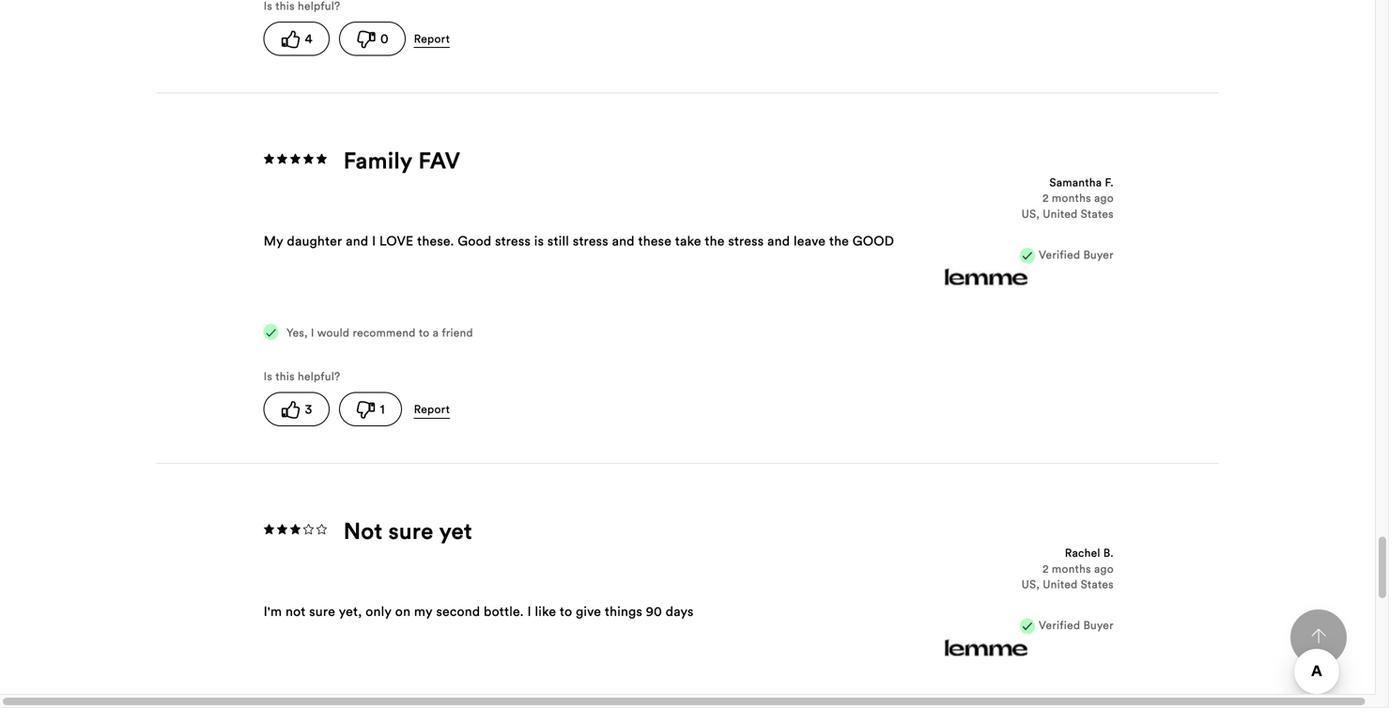 Task type: describe. For each thing, give the bounding box(es) containing it.
us, for not sure yet
[[1022, 577, 1040, 591]]

1 the from the left
[[705, 232, 725, 249]]

buyer for family fav
[[1084, 248, 1114, 262]]

still
[[548, 232, 569, 249]]

1 stress from the left
[[495, 232, 531, 249]]

samantha
[[1050, 175, 1102, 189]]

rated 3 out of 5 stars image
[[264, 522, 330, 539]]

4
[[305, 30, 312, 47]]

a
[[433, 325, 439, 340]]

verified for not sure yet
[[1039, 618, 1081, 632]]

i'm not sure yet, only on my second bottle. i like to give things 90 days
[[264, 603, 694, 620]]

3
[[305, 401, 312, 418]]

1
[[380, 401, 385, 418]]

is
[[534, 232, 544, 249]]

2 for not sure yet
[[1043, 562, 1049, 576]]

second
[[436, 603, 480, 620]]

love
[[380, 232, 414, 249]]

3 and from the left
[[768, 232, 790, 249]]

family fav
[[344, 146, 461, 175]]

friend
[[442, 325, 473, 340]]

states for family fav
[[1081, 207, 1114, 221]]

things
[[605, 603, 643, 620]]

would
[[317, 325, 350, 340]]

verified buyer for not sure yet
[[1039, 618, 1114, 632]]

my
[[264, 232, 284, 249]]

good
[[458, 232, 492, 249]]

good
[[853, 232, 894, 249]]

90
[[646, 603, 662, 620]]

not sure yet
[[344, 517, 472, 545]]

lemme live - bv image for family fav
[[945, 263, 1028, 292]]

i'm
[[264, 603, 282, 620]]

lemme live - bv image for not sure yet
[[945, 633, 1028, 663]]

group containing 4
[[264, 22, 640, 56]]

samantha f.
[[1050, 175, 1114, 189]]

0 vertical spatial sure
[[389, 517, 434, 545]]

yes, i would recommend to a friend
[[283, 325, 473, 340]]

rated 5 out of 5 stars image
[[264, 151, 330, 168]]

on
[[395, 603, 411, 620]]

months for family fav
[[1052, 191, 1091, 205]]

3 button
[[264, 392, 330, 427]]

1 vertical spatial to
[[560, 603, 572, 620]]

yet,
[[339, 603, 362, 620]]

my daughter and i love these. good stress is still stress and these take the stress and leave the good
[[264, 232, 894, 249]]

rachel b.
[[1065, 546, 1114, 560]]

group containing 3
[[264, 392, 640, 427]]

0 horizontal spatial i
[[311, 325, 314, 340]]

back to top image
[[1312, 629, 1327, 644]]



Task type: vqa. For each thing, say whether or not it's contained in the screenshot.
SEARCH PRODUCTS AND MORE search box
no



Task type: locate. For each thing, give the bounding box(es) containing it.
verified
[[1039, 248, 1081, 262], [1039, 618, 1081, 632]]

2 2 months ago from the top
[[1043, 562, 1114, 576]]

to right the like
[[560, 603, 572, 620]]

us, united states for family fav
[[1022, 207, 1114, 221]]

1 verified buyer from the top
[[1039, 248, 1114, 262]]

and
[[346, 232, 369, 249], [612, 232, 635, 249], [768, 232, 790, 249]]

1 and from the left
[[346, 232, 369, 249]]

1 vertical spatial verified buyer
[[1039, 618, 1114, 632]]

2 months ago for family fav
[[1043, 191, 1114, 205]]

2 months ago down rachel
[[1043, 562, 1114, 576]]

1 vertical spatial united
[[1043, 577, 1078, 591]]

verified down rachel
[[1039, 618, 1081, 632]]

f.
[[1105, 175, 1114, 189]]

ago down b.
[[1094, 562, 1114, 576]]

to left a
[[419, 325, 430, 340]]

2 2 from the top
[[1043, 562, 1049, 576]]

and left love
[[346, 232, 369, 249]]

months
[[1052, 191, 1091, 205], [1052, 562, 1091, 576]]

2 verified buyer from the top
[[1039, 618, 1114, 632]]

to
[[419, 325, 430, 340], [560, 603, 572, 620]]

2 buyer from the top
[[1084, 618, 1114, 632]]

0
[[380, 30, 389, 47]]

0 button
[[339, 22, 406, 56]]

i right yes,
[[311, 325, 314, 340]]

1 us, united states from the top
[[1022, 207, 1114, 221]]

2 months from the top
[[1052, 562, 1091, 576]]

stress right take
[[728, 232, 764, 249]]

and left leave
[[768, 232, 790, 249]]

2 the from the left
[[829, 232, 849, 249]]

0 vertical spatial united
[[1043, 207, 1078, 221]]

2 stress from the left
[[573, 232, 609, 249]]

united for not sure yet
[[1043, 577, 1078, 591]]

0 vertical spatial verified buyer
[[1039, 248, 1114, 262]]

sure
[[389, 517, 434, 545], [309, 603, 335, 620]]

0 vertical spatial group
[[264, 22, 640, 56]]

verified buyer down rachel
[[1039, 618, 1114, 632]]

verified down samantha
[[1039, 248, 1081, 262]]

0 vertical spatial i
[[372, 232, 376, 249]]

these
[[638, 232, 672, 249]]

1 horizontal spatial to
[[560, 603, 572, 620]]

2 us, united states from the top
[[1022, 577, 1114, 591]]

0 vertical spatial to
[[419, 325, 430, 340]]

1 vertical spatial lemme live - bv image
[[945, 633, 1028, 663]]

fav
[[418, 146, 461, 175]]

verified buyer down samantha
[[1039, 248, 1114, 262]]

family
[[344, 146, 413, 175]]

2
[[1043, 191, 1049, 205], [1043, 562, 1049, 576]]

buyer down f.
[[1084, 248, 1114, 262]]

2 for family fav
[[1043, 191, 1049, 205]]

1 2 months ago from the top
[[1043, 191, 1114, 205]]

0 vertical spatial us,
[[1022, 207, 1040, 221]]

1 vertical spatial 2 months ago
[[1043, 562, 1114, 576]]

3 stress from the left
[[728, 232, 764, 249]]

1 months from the top
[[1052, 191, 1091, 205]]

1 vertical spatial us,
[[1022, 577, 1040, 591]]

2 vertical spatial i
[[528, 603, 532, 620]]

1 vertical spatial sure
[[309, 603, 335, 620]]

the right leave
[[829, 232, 849, 249]]

0 vertical spatial lemme live - bv image
[[945, 263, 1028, 292]]

2 horizontal spatial and
[[768, 232, 790, 249]]

1 vertical spatial group
[[264, 392, 640, 427]]

1 us, from the top
[[1022, 207, 1040, 221]]

0 vertical spatial us, united states
[[1022, 207, 1114, 221]]

i left love
[[372, 232, 376, 249]]

1 group from the top
[[264, 22, 640, 56]]

these.
[[417, 232, 454, 249]]

1 states from the top
[[1081, 207, 1114, 221]]

2 group from the top
[[264, 392, 640, 427]]

us, for family fav
[[1022, 207, 1040, 221]]

0 horizontal spatial sure
[[309, 603, 335, 620]]

1 lemme live - bv image from the top
[[945, 263, 1028, 292]]

ago for not sure yet
[[1094, 562, 1114, 576]]

ago for family fav
[[1094, 191, 1114, 205]]

2 lemme live - bv image from the top
[[945, 633, 1028, 663]]

buyer down rachel b.
[[1084, 618, 1114, 632]]

1 button
[[339, 392, 402, 427]]

take
[[675, 232, 701, 249]]

0 horizontal spatial stress
[[495, 232, 531, 249]]

stress right still
[[573, 232, 609, 249]]

1 2 from the top
[[1043, 191, 1049, 205]]

verified for family fav
[[1039, 248, 1081, 262]]

us, united states down rachel
[[1022, 577, 1114, 591]]

lemme live - bv image
[[945, 263, 1028, 292], [945, 633, 1028, 663]]

0 vertical spatial months
[[1052, 191, 1091, 205]]

0 vertical spatial 2 months ago
[[1043, 191, 1114, 205]]

1 ago from the top
[[1094, 191, 1114, 205]]

b.
[[1104, 546, 1114, 560]]

the right take
[[705, 232, 725, 249]]

yet
[[439, 517, 472, 545]]

buyer for not sure yet
[[1084, 618, 1114, 632]]

1 vertical spatial us, united states
[[1022, 577, 1114, 591]]

like
[[535, 603, 556, 620]]

0 vertical spatial 2
[[1043, 191, 1049, 205]]

stress left is
[[495, 232, 531, 249]]

stress
[[495, 232, 531, 249], [573, 232, 609, 249], [728, 232, 764, 249]]

yes,
[[287, 325, 308, 340]]

leave
[[794, 232, 826, 249]]

i left the like
[[528, 603, 532, 620]]

0 horizontal spatial the
[[705, 232, 725, 249]]

4 button
[[264, 22, 330, 56]]

buyer
[[1084, 248, 1114, 262], [1084, 618, 1114, 632]]

1 buyer from the top
[[1084, 248, 1114, 262]]

i
[[372, 232, 376, 249], [311, 325, 314, 340], [528, 603, 532, 620]]

united
[[1043, 207, 1078, 221], [1043, 577, 1078, 591]]

2 and from the left
[[612, 232, 635, 249]]

months for not sure yet
[[1052, 562, 1091, 576]]

1 horizontal spatial i
[[372, 232, 376, 249]]

1 vertical spatial buyer
[[1084, 618, 1114, 632]]

the
[[705, 232, 725, 249], [829, 232, 849, 249]]

0 horizontal spatial to
[[419, 325, 430, 340]]

0 vertical spatial ago
[[1094, 191, 1114, 205]]

states down rachel b.
[[1081, 577, 1114, 591]]

2 us, from the top
[[1022, 577, 1040, 591]]

2 united from the top
[[1043, 577, 1078, 591]]

2 months ago
[[1043, 191, 1114, 205], [1043, 562, 1114, 576]]

1 horizontal spatial the
[[829, 232, 849, 249]]

only
[[366, 603, 392, 620]]

not
[[344, 517, 383, 545]]

1 vertical spatial months
[[1052, 562, 1091, 576]]

2 states from the top
[[1081, 577, 1114, 591]]

months down rachel
[[1052, 562, 1091, 576]]

give
[[576, 603, 601, 620]]

1 horizontal spatial stress
[[573, 232, 609, 249]]

2 ago from the top
[[1094, 562, 1114, 576]]

sure right not
[[309, 603, 335, 620]]

us,
[[1022, 207, 1040, 221], [1022, 577, 1040, 591]]

ago down f.
[[1094, 191, 1114, 205]]

and left these
[[612, 232, 635, 249]]

days
[[666, 603, 694, 620]]

verified buyer
[[1039, 248, 1114, 262], [1039, 618, 1114, 632]]

states
[[1081, 207, 1114, 221], [1081, 577, 1114, 591]]

states down f.
[[1081, 207, 1114, 221]]

0 vertical spatial verified
[[1039, 248, 1081, 262]]

1 vertical spatial i
[[311, 325, 314, 340]]

not
[[286, 603, 306, 620]]

months down samantha
[[1052, 191, 1091, 205]]

0 vertical spatial states
[[1081, 207, 1114, 221]]

verified buyer for family fav
[[1039, 248, 1114, 262]]

2 horizontal spatial i
[[528, 603, 532, 620]]

daughter
[[287, 232, 342, 249]]

recommend
[[353, 325, 416, 340]]

group
[[264, 22, 640, 56], [264, 392, 640, 427]]

us, united states
[[1022, 207, 1114, 221], [1022, 577, 1114, 591]]

0 horizontal spatial and
[[346, 232, 369, 249]]

1 vertical spatial verified
[[1039, 618, 1081, 632]]

ago
[[1094, 191, 1114, 205], [1094, 562, 1114, 576]]

1 horizontal spatial sure
[[389, 517, 434, 545]]

1 vertical spatial ago
[[1094, 562, 1114, 576]]

1 united from the top
[[1043, 207, 1078, 221]]

my
[[414, 603, 433, 620]]

1 horizontal spatial and
[[612, 232, 635, 249]]

states for not sure yet
[[1081, 577, 1114, 591]]

2 verified from the top
[[1039, 618, 1081, 632]]

0 vertical spatial buyer
[[1084, 248, 1114, 262]]

united down rachel
[[1043, 577, 1078, 591]]

us, united states for not sure yet
[[1022, 577, 1114, 591]]

2 months ago for not sure yet
[[1043, 562, 1114, 576]]

1 vertical spatial 2
[[1043, 562, 1049, 576]]

united down samantha
[[1043, 207, 1078, 221]]

sure left yet
[[389, 517, 434, 545]]

bottle.
[[484, 603, 524, 620]]

2 horizontal spatial stress
[[728, 232, 764, 249]]

us, united states down samantha
[[1022, 207, 1114, 221]]

united for family fav
[[1043, 207, 1078, 221]]

1 verified from the top
[[1039, 248, 1081, 262]]

2 months ago down samantha
[[1043, 191, 1114, 205]]

1 vertical spatial states
[[1081, 577, 1114, 591]]

rachel
[[1065, 546, 1101, 560]]



